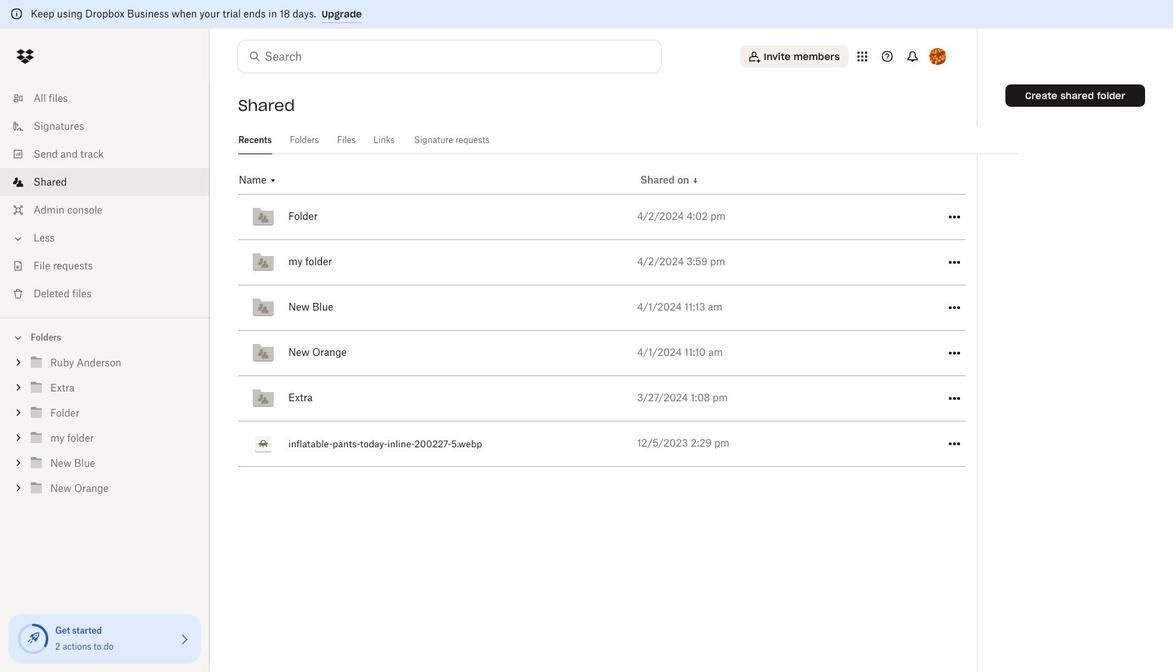 Task type: vqa. For each thing, say whether or not it's contained in the screenshot.
LEFT
no



Task type: describe. For each thing, give the bounding box(es) containing it.
extra image
[[249, 385, 277, 413]]

account menu image
[[930, 48, 946, 65]]

dropbox image
[[11, 43, 39, 71]]

my folder image
[[249, 249, 277, 277]]

new orange image
[[249, 339, 277, 367]]



Task type: locate. For each thing, give the bounding box(es) containing it.
Search in folder "Dropbox" text field
[[265, 48, 633, 65]]

less image
[[11, 232, 25, 246]]

template stateless image
[[692, 177, 700, 185]]

alert
[[0, 0, 1173, 29]]

list item
[[0, 168, 210, 196]]

list
[[0, 76, 210, 318]]

group
[[0, 348, 210, 512]]

folder image
[[249, 203, 277, 231]]

tab list
[[238, 126, 1019, 154]]

new blue image
[[249, 294, 277, 322]]

inflatable pants today inline 200227 5.webp image
[[249, 430, 277, 458]]

template stateless image
[[269, 177, 277, 185]]



